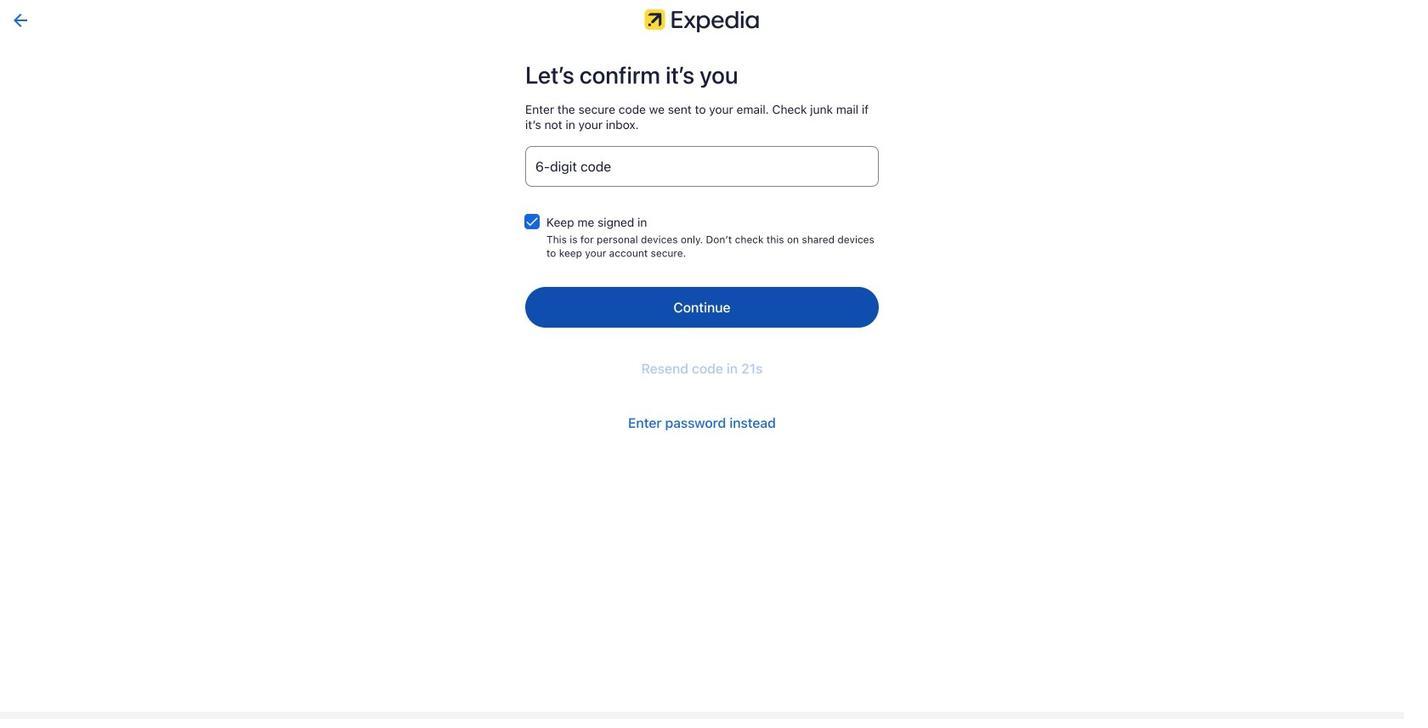 Task type: locate. For each thing, give the bounding box(es) containing it.
expedia image
[[645, 7, 759, 32]]

None text field
[[525, 146, 879, 187]]

go back image
[[10, 10, 31, 31], [14, 14, 27, 27]]



Task type: vqa. For each thing, say whether or not it's contained in the screenshot.
Swap origin and destination values icon on the left of page
no



